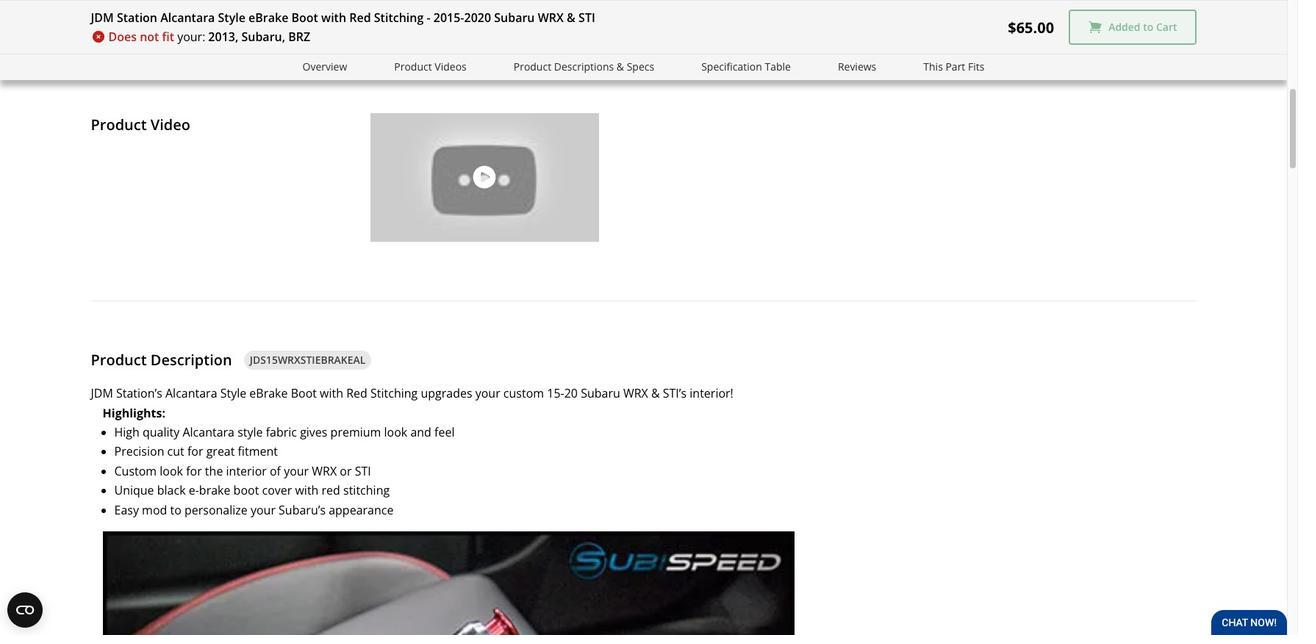 Task type: locate. For each thing, give the bounding box(es) containing it.
with inside highlights: high quality alcantara style fabric gives premium look and feel precision cut for great fitment custom look for the interior of your wrx or sti unique black e-brake boot cover with red stitching easy mod to personalize your subaru's appearance
[[295, 482, 319, 499]]

quality
[[143, 424, 180, 440]]

highlights:
[[103, 405, 165, 421]]

red for -
[[349, 10, 371, 26]]

feel
[[434, 424, 455, 440]]

jdm up does
[[91, 10, 114, 26]]

1 vertical spatial alcantara
[[165, 385, 217, 402]]

0 horizontal spatial look
[[160, 463, 183, 479]]

3 jds15wrxstiebrkal 15-20 subaru wrx & sti jdm station alcantara style ebrake boot with red stitching, image from the left
[[396, 0, 477, 51]]

stitching up and
[[370, 385, 418, 402]]

for
[[187, 444, 203, 460], [186, 463, 202, 479]]

stitching
[[343, 482, 390, 499]]

subaru right 20
[[581, 385, 620, 402]]

0 vertical spatial look
[[384, 424, 407, 440]]

red up premium
[[346, 385, 367, 402]]

fits
[[968, 60, 985, 74]]

1 vertical spatial red
[[346, 385, 367, 402]]

1 horizontal spatial subaru
[[581, 385, 620, 402]]

& up product descriptions & specs
[[567, 10, 576, 26]]

boot for upgrades
[[291, 385, 317, 402]]

0 vertical spatial style
[[218, 10, 245, 26]]

subaru right 2020
[[494, 10, 535, 26]]

video
[[151, 114, 190, 134]]

1 vertical spatial ebrake
[[249, 385, 288, 402]]

0 horizontal spatial wrx
[[312, 463, 337, 479]]

alcantara down the description
[[165, 385, 217, 402]]

your left 'custom'
[[475, 385, 500, 402]]

red
[[322, 482, 340, 499]]

ebrake up subaru,
[[248, 10, 288, 26]]

0 vertical spatial sti
[[579, 10, 595, 26]]

fabric
[[266, 424, 297, 440]]

jdm for jdm station's alcantara style ebrake boot with red stitching upgrades your custom 15-20 subaru wrx & sti's interior!
[[91, 385, 113, 402]]

15-
[[547, 385, 564, 402]]

description
[[151, 350, 232, 370]]

interior!
[[690, 385, 733, 402]]

product video
[[91, 114, 190, 134]]

1 vertical spatial jdm
[[91, 385, 113, 402]]

product for product descriptions & specs
[[514, 60, 551, 74]]

with
[[321, 10, 346, 26], [320, 385, 343, 402], [295, 482, 319, 499]]

for right cut
[[187, 444, 203, 460]]

red
[[349, 10, 371, 26], [346, 385, 367, 402]]

stitching left -
[[374, 10, 424, 26]]

jds15wrxstiebrkal 15-20 subaru wrx & sti jdm station alcantara style ebrake boot with red stitching, image
[[219, 0, 300, 51], [308, 0, 388, 51], [396, 0, 477, 51]]

jds15wrxstiebrkal 15-20 subaru wrx & sti jdm station alcantara style ebrake boot with red stitching, image right the your: on the top
[[219, 0, 300, 51]]

for up e-
[[186, 463, 202, 479]]

jds15wrxstiebrkal 15-20 subaru wrx & sti jdm station alcantara style ebrake boot with red stitching, image up product videos
[[396, 0, 477, 51]]

0 horizontal spatial sti
[[355, 463, 371, 479]]

videos
[[435, 60, 467, 74]]

to inside added to cart button
[[1143, 20, 1154, 34]]

part
[[946, 60, 965, 74]]

product up the station's
[[91, 350, 147, 370]]

with for -
[[321, 10, 346, 26]]

alcantara up the your: on the top
[[160, 10, 215, 26]]

stitching for upgrades
[[370, 385, 418, 402]]

custom
[[503, 385, 544, 402]]

1 vertical spatial stitching
[[370, 385, 418, 402]]

1 horizontal spatial sti
[[579, 10, 595, 26]]

1 vertical spatial &
[[617, 60, 624, 74]]

red for upgrades
[[346, 385, 367, 402]]

subaru's
[[279, 502, 326, 518]]

0 horizontal spatial jds15wrxstiebrkal 15-20 subaru wrx & sti jdm station alcantara style ebrake boot with red stitching, image
[[219, 0, 300, 51]]

0 vertical spatial stitching
[[374, 10, 424, 26]]

cover
[[262, 482, 292, 499]]

alcantara for station
[[160, 10, 215, 26]]

0 vertical spatial with
[[321, 10, 346, 26]]

0 horizontal spatial to
[[170, 502, 181, 518]]

highlights: high quality alcantara style fabric gives premium look and feel precision cut for great fitment custom look for the interior of your wrx or sti unique black e-brake boot cover with red stitching easy mod to personalize your subaru's appearance
[[103, 405, 455, 518]]

0 vertical spatial ebrake
[[248, 10, 288, 26]]

boot up brz on the top of the page
[[291, 10, 318, 26]]

alcantara
[[160, 10, 215, 26], [165, 385, 217, 402], [183, 424, 234, 440]]

overview link
[[303, 59, 347, 76]]

your down cover
[[251, 502, 276, 518]]

style
[[218, 10, 245, 26], [220, 385, 246, 402]]

0 vertical spatial subaru
[[494, 10, 535, 26]]

wrx left sti's
[[623, 385, 648, 402]]

0 vertical spatial to
[[1143, 20, 1154, 34]]

2 vertical spatial alcantara
[[183, 424, 234, 440]]

product videos
[[394, 60, 467, 74]]

alcantara up great
[[183, 424, 234, 440]]

style for station's
[[220, 385, 246, 402]]

stitching
[[374, 10, 424, 26], [370, 385, 418, 402]]

to inside highlights: high quality alcantara style fabric gives premium look and feel precision cut for great fitment custom look for the interior of your wrx or sti unique black e-brake boot cover with red stitching easy mod to personalize your subaru's appearance
[[170, 502, 181, 518]]

boot down the jds15wrxstiebrakeal
[[291, 385, 317, 402]]

with down the jds15wrxstiebrakeal
[[320, 385, 343, 402]]

alcantara inside highlights: high quality alcantara style fabric gives premium look and feel precision cut for great fitment custom look for the interior of your wrx or sti unique black e-brake boot cover with red stitching easy mod to personalize your subaru's appearance
[[183, 424, 234, 440]]

unique
[[114, 482, 154, 499]]

ebrake up fabric at the left of the page
[[249, 385, 288, 402]]

look left and
[[384, 424, 407, 440]]

easy
[[114, 502, 139, 518]]

your:
[[177, 29, 205, 45]]

personalize
[[184, 502, 248, 518]]

0 vertical spatial &
[[567, 10, 576, 26]]

table
[[765, 60, 791, 74]]

20
[[564, 385, 578, 402]]

product videos link
[[394, 59, 467, 76]]

2 horizontal spatial &
[[651, 385, 660, 402]]

1 horizontal spatial to
[[1143, 20, 1154, 34]]

style up style at the bottom left
[[220, 385, 246, 402]]

product descriptions & specs
[[514, 60, 654, 74]]

station
[[117, 10, 157, 26]]

1 vertical spatial wrx
[[623, 385, 648, 402]]

reviews
[[838, 60, 876, 74]]

to down black
[[170, 502, 181, 518]]

2 vertical spatial your
[[251, 502, 276, 518]]

boot
[[291, 10, 318, 26], [291, 385, 317, 402]]

1 vertical spatial boot
[[291, 385, 317, 402]]

1 horizontal spatial your
[[284, 463, 309, 479]]

with up overview at the left top of page
[[321, 10, 346, 26]]

2 vertical spatial wrx
[[312, 463, 337, 479]]

this
[[923, 60, 943, 74]]

jds15wrxstiebrkal 15-20 subaru wrx & sti jdm station alcantara style ebrake boot with red stitching, image up overview at the left top of page
[[308, 0, 388, 51]]

0 vertical spatial wrx
[[538, 10, 564, 26]]

1 vertical spatial to
[[170, 502, 181, 518]]

style up 2013,
[[218, 10, 245, 26]]

go to right image image
[[483, 16, 501, 34]]

your right of
[[284, 463, 309, 479]]

2 jdm from the top
[[91, 385, 113, 402]]

sti right or
[[355, 463, 371, 479]]

1 vertical spatial subaru
[[581, 385, 620, 402]]

2 jds15wrxstiebrkal 15-20 subaru wrx & sti jdm station alcantara style ebrake boot with red stitching, image from the left
[[308, 0, 388, 51]]

product for product videos
[[394, 60, 432, 74]]

2013,
[[208, 29, 238, 45]]

product
[[394, 60, 432, 74], [514, 60, 551, 74], [91, 114, 147, 134], [91, 350, 147, 370]]

2 horizontal spatial jds15wrxstiebrkal 15-20 subaru wrx & sti jdm station alcantara style ebrake boot with red stitching, image
[[396, 0, 477, 51]]

descriptions
[[554, 60, 614, 74]]

jdm left the station's
[[91, 385, 113, 402]]

boot for -
[[291, 10, 318, 26]]

1 horizontal spatial jds15wrxstiebrkal 15-20 subaru wrx & sti jdm station alcantara style ebrake boot with red stitching, image
[[308, 0, 388, 51]]

wrx up red
[[312, 463, 337, 479]]

2 vertical spatial &
[[651, 385, 660, 402]]

$65.00
[[1008, 17, 1054, 37]]

1 vertical spatial sti
[[355, 463, 371, 479]]

2 horizontal spatial wrx
[[623, 385, 648, 402]]

wrx
[[538, 10, 564, 26], [623, 385, 648, 402], [312, 463, 337, 479]]

1 horizontal spatial wrx
[[538, 10, 564, 26]]

product descriptions & specs link
[[514, 59, 654, 76]]

custom
[[114, 463, 157, 479]]

product for product description
[[91, 350, 147, 370]]

to
[[1143, 20, 1154, 34], [170, 502, 181, 518]]

reviews link
[[838, 59, 876, 76]]

sti up the descriptions at the top of page
[[579, 10, 595, 26]]

alcantara for station's
[[165, 385, 217, 402]]

0 horizontal spatial subaru
[[494, 10, 535, 26]]

the
[[205, 463, 223, 479]]

0 vertical spatial jdm
[[91, 10, 114, 26]]

look up black
[[160, 463, 183, 479]]

wrx up product descriptions & specs
[[538, 10, 564, 26]]

& left sti's
[[651, 385, 660, 402]]

style
[[238, 424, 263, 440]]

with up subaru's
[[295, 482, 319, 499]]

0 vertical spatial alcantara
[[160, 10, 215, 26]]

cut
[[167, 444, 184, 460]]

stitching for -
[[374, 10, 424, 26]]

product left the video
[[91, 114, 147, 134]]

red left -
[[349, 10, 371, 26]]

look
[[384, 424, 407, 440], [160, 463, 183, 479]]

2 vertical spatial with
[[295, 482, 319, 499]]

&
[[567, 10, 576, 26], [617, 60, 624, 74], [651, 385, 660, 402]]

0 vertical spatial your
[[475, 385, 500, 402]]

sti
[[579, 10, 595, 26], [355, 463, 371, 479]]

jdm
[[91, 10, 114, 26], [91, 385, 113, 402]]

high
[[114, 424, 140, 440]]

your
[[475, 385, 500, 402], [284, 463, 309, 479], [251, 502, 276, 518]]

ebrake
[[248, 10, 288, 26], [249, 385, 288, 402]]

added to cart
[[1109, 20, 1177, 34]]

& left specs
[[617, 60, 624, 74]]

sti's
[[663, 385, 687, 402]]

1 vertical spatial with
[[320, 385, 343, 402]]

2 horizontal spatial your
[[475, 385, 500, 402]]

1 horizontal spatial &
[[617, 60, 624, 74]]

1 vertical spatial look
[[160, 463, 183, 479]]

to left cart
[[1143, 20, 1154, 34]]

1 jdm from the top
[[91, 10, 114, 26]]

added
[[1109, 20, 1141, 34]]

product left the descriptions at the top of page
[[514, 60, 551, 74]]

or
[[340, 463, 352, 479]]

cart
[[1156, 20, 1177, 34]]

product left videos
[[394, 60, 432, 74]]

subaru
[[494, 10, 535, 26], [581, 385, 620, 402]]

0 vertical spatial red
[[349, 10, 371, 26]]

0 vertical spatial boot
[[291, 10, 318, 26]]

1 vertical spatial style
[[220, 385, 246, 402]]



Task type: describe. For each thing, give the bounding box(es) containing it.
product for product video
[[91, 114, 147, 134]]

wrx inside highlights: high quality alcantara style fabric gives premium look and feel precision cut for great fitment custom look for the interior of your wrx or sti unique black e-brake boot cover with red stitching easy mod to personalize your subaru's appearance
[[312, 463, 337, 479]]

not
[[140, 29, 159, 45]]

boot
[[233, 482, 259, 499]]

appearance
[[329, 502, 394, 518]]

precision
[[114, 444, 164, 460]]

fitment
[[238, 444, 278, 460]]

1 vertical spatial your
[[284, 463, 309, 479]]

great
[[206, 444, 235, 460]]

overview
[[303, 60, 347, 74]]

mod
[[142, 502, 167, 518]]

fit
[[162, 29, 174, 45]]

specification
[[701, 60, 762, 74]]

jdm station alcantara style ebrake boot with red stitching - 2015-2020 subaru wrx & sti
[[91, 10, 595, 26]]

brz
[[288, 29, 310, 45]]

2015-
[[433, 10, 464, 26]]

product description
[[91, 350, 232, 370]]

0 horizontal spatial your
[[251, 502, 276, 518]]

of
[[270, 463, 281, 479]]

sti inside highlights: high quality alcantara style fabric gives premium look and feel precision cut for great fitment custom look for the interior of your wrx or sti unique black e-brake boot cover with red stitching easy mod to personalize your subaru's appearance
[[355, 463, 371, 479]]

does
[[108, 29, 137, 45]]

ebrake for station's
[[249, 385, 288, 402]]

gives
[[300, 424, 327, 440]]

premium
[[330, 424, 381, 440]]

style for station
[[218, 10, 245, 26]]

specs
[[627, 60, 654, 74]]

1 vertical spatial for
[[186, 463, 202, 479]]

does not fit your: 2013, subaru, brz
[[108, 29, 310, 45]]

e-
[[189, 482, 199, 499]]

upgrades
[[421, 385, 472, 402]]

jds15wrxstiebrakeal
[[250, 353, 366, 367]]

0 vertical spatial for
[[187, 444, 203, 460]]

1 jds15wrxstiebrkal 15-20 subaru wrx & sti jdm station alcantara style ebrake boot with red stitching, image from the left
[[219, 0, 300, 51]]

1 horizontal spatial look
[[384, 424, 407, 440]]

interior
[[226, 463, 267, 479]]

subaru,
[[241, 29, 285, 45]]

-
[[427, 10, 430, 26]]

with for upgrades
[[320, 385, 343, 402]]

0 horizontal spatial &
[[567, 10, 576, 26]]

jdm for jdm station alcantara style ebrake boot with red stitching - 2015-2020 subaru wrx & sti
[[91, 10, 114, 26]]

added to cart button
[[1069, 10, 1196, 45]]

this part fits
[[923, 60, 985, 74]]

station's
[[116, 385, 162, 402]]

and
[[410, 424, 431, 440]]

2020
[[464, 10, 491, 26]]

specification table link
[[701, 59, 791, 76]]

black
[[157, 482, 186, 499]]

jdm station's alcantara style ebrake boot with red stitching upgrades your custom 15-20 subaru wrx & sti's interior!
[[91, 385, 733, 402]]

brake
[[199, 482, 230, 499]]

subispeed alcantara style e-brake boot image
[[103, 531, 795, 635]]

specification table
[[701, 60, 791, 74]]

this part fits link
[[923, 59, 985, 76]]

ebrake for station
[[248, 10, 288, 26]]

open widget image
[[7, 592, 43, 628]]



Task type: vqa. For each thing, say whether or not it's contained in the screenshot.
search input field
no



